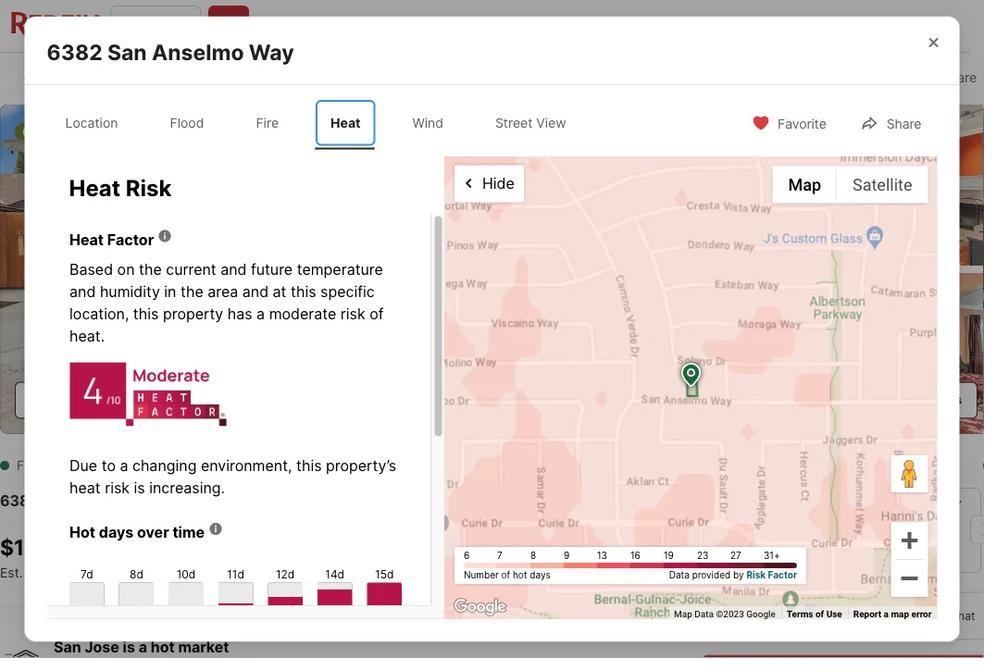 Task type: describe. For each thing, give the bounding box(es) containing it.
use
[[827, 608, 842, 619]]

heat for heat
[[331, 115, 361, 130]]

get pre-approved link
[[97, 565, 210, 581]]

heat for heat factor
[[69, 230, 103, 248]]

hide button
[[455, 165, 524, 202]]

sunday
[[917, 498, 962, 511]]

redfin premier button
[[542, 0, 654, 52]]

map entry image
[[551, 456, 674, 579]]

overview
[[143, 71, 204, 86]]

7732
[[331, 16, 362, 32]]

0 vertical spatial days
[[98, 523, 133, 541]]

sat,
[[56, 125, 80, 138]]

1 vertical spatial risk
[[747, 570, 766, 581]]

6382 san anselmo way
[[47, 39, 294, 65]]

tab list for share
[[47, 96, 600, 149]]

location,
[[69, 304, 129, 322]]

6
[[464, 551, 470, 562]]

san for 6382 san anselmo way
[[107, 39, 147, 65]]

saturday 28 oct
[[819, 498, 877, 562]]

risk factor link
[[747, 570, 797, 581]]

friday 27 oct
[[737, 498, 775, 562]]

report a map error link
[[854, 608, 932, 619]]

on
[[117, 260, 134, 278]]

1 horizontal spatial factor
[[768, 570, 797, 581]]

8
[[531, 551, 536, 562]]

next image
[[970, 515, 984, 545]]

0 vertical spatial share button
[[900, 58, 984, 96]]

history
[[448, 71, 490, 86]]

tour in person option
[[703, 592, 838, 640]]

map data ©2023 google
[[674, 608, 776, 619]]

risk inside risk of heat.
[[340, 304, 365, 322]]

street view inside button
[[158, 392, 231, 408]]

and down based
[[69, 282, 95, 300]]

29
[[922, 514, 957, 546]]

and left at
[[242, 282, 268, 300]]

in inside option
[[769, 609, 779, 623]]

of for number
[[502, 570, 510, 581]]

tour
[[737, 456, 780, 482]]

pre-
[[123, 565, 150, 581]]

satellite
[[853, 175, 913, 194]]

2pm
[[83, 125, 107, 138]]

tour for tour in person
[[742, 609, 766, 623]]

31+
[[764, 551, 780, 562]]

6382 san anselmo way dialog
[[25, 16, 984, 658]]

14d
[[325, 567, 344, 580]]

x-
[[842, 70, 855, 86]]

video
[[56, 392, 93, 408]]

fire
[[256, 115, 279, 130]]

&
[[414, 71, 422, 86]]

1-844-759-7732 link
[[260, 16, 362, 32]]

number
[[464, 570, 499, 581]]

street view tab
[[481, 100, 581, 146]]

get
[[97, 565, 120, 581]]

favorite for share
[[778, 116, 827, 132]]

terms of use
[[787, 608, 842, 619]]

10d
[[176, 567, 195, 580]]

go
[[703, 456, 732, 482]]

way for 6382 san anselmo way , san jose
[[141, 492, 172, 510]]

baths link
[[334, 563, 374, 581]]

,
[[172, 492, 176, 510]]

1,343
[[422, 535, 480, 561]]

30 photos button
[[856, 382, 978, 419]]

759-
[[303, 16, 331, 32]]

map region
[[348, 149, 984, 626]]

map button
[[773, 166, 837, 203]]

details
[[302, 71, 343, 86]]

redfin
[[553, 16, 593, 32]]

tour for tour via video chat
[[876, 609, 899, 623]]

0 vertical spatial data
[[669, 570, 690, 581]]

est.
[[0, 565, 23, 581]]

property details
[[245, 71, 343, 86]]

6382 san anselmo way element
[[47, 16, 316, 65]]

1 vertical spatial is
[[123, 639, 135, 657]]

san jose is a hot market
[[54, 639, 229, 657]]

feed
[[904, 16, 935, 32]]

flood tab
[[155, 100, 219, 146]]

tour via video chat
[[876, 609, 975, 623]]

©2023
[[716, 608, 744, 619]]

current
[[166, 260, 216, 278]]

risk inside "due to a changing environment, this property's heat risk is increasing."
[[104, 479, 129, 497]]

of for risk
[[369, 304, 383, 322]]

heat risk
[[69, 174, 172, 202]]

out
[[855, 70, 877, 86]]

street view inside "tab"
[[495, 115, 566, 130]]

risk of heat.
[[69, 304, 383, 344]]

favorite button for share
[[736, 104, 842, 142]]

data provided by risk factor
[[669, 570, 797, 581]]

view inside button
[[199, 392, 231, 408]]

1 vertical spatial days
[[530, 570, 551, 581]]

changing
[[132, 456, 196, 474]]

12d
[[275, 567, 294, 580]]

13
[[597, 551, 607, 562]]

area
[[207, 282, 238, 300]]

fire tab
[[241, 100, 294, 146]]

hide
[[482, 174, 515, 192]]

open sat, 2pm to 4pm link
[[0, 105, 695, 438]]

san for 6382 san anselmo way , san jose
[[42, 492, 70, 510]]

/mo
[[70, 565, 93, 581]]

go tour this home
[[703, 456, 888, 482]]

terms
[[787, 608, 813, 619]]

environment,
[[200, 456, 292, 474]]

wind
[[413, 115, 444, 130]]

street view button
[[116, 382, 247, 419]]

premier
[[596, 16, 643, 32]]

map
[[891, 608, 909, 619]]

tour via video chat option
[[838, 592, 984, 640]]

person
[[781, 609, 820, 623]]

this inside "due to a changing environment, this property's heat risk is increasing."
[[296, 456, 321, 474]]

way for 6382 san anselmo way
[[249, 39, 294, 65]]

27 inside friday 27 oct
[[740, 514, 773, 546]]

sale & tax history tab
[[363, 56, 511, 101]]

a right has
[[256, 304, 265, 322]]

oct for 27
[[744, 548, 768, 562]]



Task type: locate. For each thing, give the bounding box(es) containing it.
street view up changing
[[158, 392, 231, 408]]

0 horizontal spatial days
[[98, 523, 133, 541]]

and up area
[[220, 260, 246, 278]]

of for terms
[[816, 608, 824, 619]]

data left ©2023
[[695, 608, 714, 619]]

0 horizontal spatial data
[[669, 570, 690, 581]]

0 vertical spatial of
[[369, 304, 383, 322]]

in down current
[[164, 282, 176, 300]]

0 vertical spatial map
[[788, 175, 821, 194]]

san down sale
[[42, 492, 70, 510]]

3 oct from the left
[[928, 548, 951, 562]]

0 vertical spatial street
[[495, 115, 533, 130]]

x-out button
[[800, 58, 893, 96]]

0 horizontal spatial in
[[164, 282, 176, 300]]

street view down schools tab
[[495, 115, 566, 130]]

tour inside option
[[876, 609, 899, 623]]

844-
[[272, 16, 303, 32]]

1 horizontal spatial share
[[942, 70, 977, 86]]

2 vertical spatial heat
[[69, 230, 103, 248]]

6382 up search at top left
[[47, 39, 102, 65]]

oct inside friday 27 oct
[[744, 548, 768, 562]]

1 vertical spatial anselmo
[[73, 492, 137, 510]]

data down 19
[[669, 570, 690, 581]]

$1,300,000 est. $9,524 /mo get pre-approved
[[0, 535, 210, 581]]

list box
[[703, 592, 984, 640]]

days down 8
[[530, 570, 551, 581]]

way
[[249, 39, 294, 65], [141, 492, 172, 510]]

0 vertical spatial factor
[[107, 230, 153, 248]]

anselmo for 6382 san anselmo way , san jose
[[73, 492, 137, 510]]

share button inside 6382 san anselmo way dialog
[[845, 104, 938, 142]]

list box containing tour in person
[[703, 592, 984, 640]]

view up "environment,"
[[199, 392, 231, 408]]

flood
[[170, 115, 204, 130]]

future
[[250, 260, 292, 278]]

0 horizontal spatial view
[[199, 392, 231, 408]]

hot left market
[[151, 639, 175, 657]]

street view
[[495, 115, 566, 130], [158, 392, 231, 408]]

anselmo inside the 6382 san anselmo way element
[[152, 39, 244, 65]]

tab list down 1-844-759-7732 link
[[0, 53, 615, 101]]

City, Address, School, Agent, ZIP search field
[[110, 6, 201, 43]]

active link
[[91, 458, 137, 474]]

1 vertical spatial heat
[[69, 174, 120, 202]]

risk down 4pm
[[126, 174, 172, 202]]

2 vertical spatial of
[[816, 608, 824, 619]]

0 horizontal spatial tour
[[742, 609, 766, 623]]

saturday
[[819, 498, 877, 511]]

in inside based on the current and future temperature and humidity in the area and at this specific location, this property has
[[164, 282, 176, 300]]

risk down active at the left of the page
[[104, 479, 129, 497]]

number of hot days
[[464, 570, 551, 581]]

6382 for 6382 san anselmo way
[[47, 39, 102, 65]]

oct inside sunday 29 oct
[[928, 548, 951, 562]]

1 horizontal spatial data
[[695, 608, 714, 619]]

menu bar inside 6382 san anselmo way dialog
[[773, 166, 928, 203]]

heat
[[331, 115, 361, 130], [69, 174, 120, 202], [69, 230, 103, 248]]

share inside 6382 san anselmo way dialog
[[887, 116, 922, 132]]

1 vertical spatial 6382
[[0, 492, 39, 510]]

0 horizontal spatial oct
[[744, 548, 768, 562]]

the down current
[[180, 282, 203, 300]]

1 horizontal spatial tour
[[876, 609, 899, 623]]

hot inside 6382 san anselmo way dialog
[[513, 570, 527, 581]]

san
[[107, 39, 147, 65], [42, 492, 70, 510], [54, 639, 81, 657]]

map left satellite popup button on the right top of the page
[[788, 175, 821, 194]]

sale
[[384, 71, 410, 86]]

1-844-759-7732
[[260, 16, 362, 32]]

0 vertical spatial view
[[536, 115, 566, 130]]

0 vertical spatial share
[[942, 70, 977, 86]]

1 vertical spatial hot
[[151, 639, 175, 657]]

view inside "tab"
[[536, 115, 566, 130]]

open
[[22, 125, 53, 138]]

0 vertical spatial favorite
[[729, 70, 777, 86]]

risk
[[340, 304, 365, 322], [104, 479, 129, 497]]

oct for 28
[[836, 548, 860, 562]]

jose
[[215, 492, 252, 510]]

heat
[[69, 479, 100, 497]]

6382 san anselmo way , san jose
[[0, 492, 252, 510]]

2 tour from the left
[[876, 609, 899, 623]]

0 horizontal spatial anselmo
[[73, 492, 137, 510]]

heat for heat risk
[[69, 174, 120, 202]]

0 horizontal spatial way
[[141, 492, 172, 510]]

anselmo down the to
[[73, 492, 137, 510]]

open sat, 2pm to 4pm
[[22, 125, 153, 138]]

way up over
[[141, 492, 172, 510]]

days
[[98, 523, 133, 541], [530, 570, 551, 581]]

street down schools tab
[[495, 115, 533, 130]]

2 horizontal spatial oct
[[928, 548, 951, 562]]

risk down specific
[[340, 304, 365, 322]]

to
[[110, 125, 125, 138]]

san left the jose
[[54, 639, 81, 657]]

1 horizontal spatial risk
[[747, 570, 766, 581]]

2 horizontal spatial of
[[816, 608, 824, 619]]

1 vertical spatial data
[[695, 608, 714, 619]]

hot right number
[[513, 570, 527, 581]]

favorite button for x-out
[[687, 58, 793, 96]]

specific
[[320, 282, 374, 300]]

1 horizontal spatial way
[[249, 39, 294, 65]]

oct down 28
[[836, 548, 860, 562]]

1 vertical spatial way
[[141, 492, 172, 510]]

0 vertical spatial street view
[[495, 115, 566, 130]]

days down "6382 san anselmo way , san jose"
[[98, 523, 133, 541]]

anselmo for 6382 san anselmo way
[[152, 39, 244, 65]]

favorite button inside 6382 san anselmo way dialog
[[736, 104, 842, 142]]

factor up the on
[[107, 230, 153, 248]]

2 oct from the left
[[836, 548, 860, 562]]

for sale - active
[[17, 458, 137, 474]]

photos
[[918, 392, 962, 408]]

property
[[163, 304, 223, 322]]

9
[[564, 551, 570, 562]]

0 horizontal spatial of
[[369, 304, 383, 322]]

a right the to
[[119, 456, 128, 474]]

this left property's
[[296, 456, 321, 474]]

1 vertical spatial in
[[769, 609, 779, 623]]

google image
[[450, 596, 511, 620]]

1 horizontal spatial favorite
[[778, 116, 827, 132]]

search
[[58, 71, 102, 86]]

risk
[[126, 174, 172, 202], [747, 570, 766, 581]]

favorite inside 6382 san anselmo way dialog
[[778, 116, 827, 132]]

sunday 29 oct
[[917, 498, 962, 562]]

beds
[[254, 563, 289, 581]]

of left use
[[816, 608, 824, 619]]

overview tab
[[123, 56, 224, 101]]

via
[[902, 609, 917, 623]]

menu bar containing map
[[773, 166, 928, 203]]

hot
[[513, 570, 527, 581], [151, 639, 175, 657]]

1 horizontal spatial oct
[[836, 548, 860, 562]]

0 horizontal spatial street view
[[158, 392, 231, 408]]

0 vertical spatial the
[[138, 260, 161, 278]]

0 vertical spatial hot
[[513, 570, 527, 581]]

share button down out
[[845, 104, 938, 142]]

the right the on
[[138, 260, 161, 278]]

san inside dialog
[[107, 39, 147, 65]]

0 vertical spatial way
[[249, 39, 294, 65]]

1 vertical spatial street
[[158, 392, 196, 408]]

this
[[290, 282, 316, 300], [133, 304, 158, 322], [785, 456, 825, 482], [296, 456, 321, 474]]

1 horizontal spatial anselmo
[[152, 39, 244, 65]]

27 inside 6382 san anselmo way dialog
[[731, 551, 742, 562]]

1 vertical spatial view
[[199, 392, 231, 408]]

None button
[[714, 486, 798, 574], [806, 487, 890, 573], [897, 487, 982, 573], [714, 486, 798, 574], [806, 487, 890, 573], [897, 487, 982, 573]]

6382 san anselmo way, san jose, ca 95119 image
[[0, 105, 695, 434], [703, 105, 984, 266], [703, 273, 984, 434]]

map inside popup button
[[788, 175, 821, 194]]

1 horizontal spatial 6382
[[47, 39, 102, 65]]

way inside the 6382 san anselmo way element
[[249, 39, 294, 65]]

to
[[101, 456, 115, 474]]

1 vertical spatial share
[[887, 116, 922, 132]]

23
[[697, 551, 709, 562]]

1 oct from the left
[[744, 548, 768, 562]]

1 horizontal spatial in
[[769, 609, 779, 623]]

baths
[[334, 563, 374, 581]]

this up moderate
[[290, 282, 316, 300]]

a
[[256, 304, 265, 322], [119, 456, 128, 474], [884, 608, 889, 619], [139, 639, 147, 657]]

oct down 29
[[928, 548, 951, 562]]

moderate
[[269, 304, 336, 322]]

for
[[17, 458, 42, 474]]

error
[[912, 608, 932, 619]]

anselmo up overview
[[152, 39, 244, 65]]

humidity
[[99, 282, 160, 300]]

a left map
[[884, 608, 889, 619]]

over
[[137, 523, 169, 541]]

0 vertical spatial in
[[164, 282, 176, 300]]

1 vertical spatial risk
[[104, 479, 129, 497]]

factor down 31+
[[768, 570, 797, 581]]

0 horizontal spatial risk
[[104, 479, 129, 497]]

6382
[[47, 39, 102, 65], [0, 492, 39, 510]]

0 vertical spatial 27
[[740, 514, 773, 546]]

menu bar
[[773, 166, 928, 203]]

oct for 29
[[928, 548, 951, 562]]

wind tab
[[398, 100, 458, 146]]

report
[[854, 608, 882, 619]]

in
[[164, 282, 176, 300], [769, 609, 779, 623]]

$1,300,000
[[0, 535, 122, 561]]

due to a changing environment, this property's heat risk is increasing.
[[69, 456, 396, 497]]

27 down friday
[[740, 514, 773, 546]]

of down specific
[[369, 304, 383, 322]]

1 horizontal spatial hot
[[513, 570, 527, 581]]

property
[[245, 71, 298, 86]]

view
[[536, 115, 566, 130], [199, 392, 231, 408]]

1 vertical spatial favorite button
[[736, 104, 842, 142]]

1 horizontal spatial of
[[502, 570, 510, 581]]

1 vertical spatial street view
[[158, 392, 231, 408]]

0 horizontal spatial share
[[887, 116, 922, 132]]

7
[[497, 551, 503, 562]]

1 vertical spatial san
[[42, 492, 70, 510]]

8d
[[129, 567, 143, 580]]

share up satellite
[[887, 116, 922, 132]]

heat factor score logo image
[[69, 347, 227, 426]]

0 horizontal spatial the
[[138, 260, 161, 278]]

0 vertical spatial risk
[[340, 304, 365, 322]]

share button down feed button
[[900, 58, 984, 96]]

0 vertical spatial 6382
[[47, 39, 102, 65]]

map for map data ©2023 google
[[674, 608, 693, 619]]

factor
[[107, 230, 153, 248], [768, 570, 797, 581]]

has
[[227, 304, 252, 322]]

a inside "due to a changing environment, this property's heat risk is increasing."
[[119, 456, 128, 474]]

san
[[180, 492, 210, 510]]

map left ©2023
[[674, 608, 693, 619]]

1 vertical spatial favorite
[[778, 116, 827, 132]]

of down 7
[[502, 570, 510, 581]]

0 horizontal spatial 6382
[[0, 492, 39, 510]]

is down active at the left of the page
[[133, 479, 145, 497]]

0 vertical spatial heat
[[331, 115, 361, 130]]

risk right 'by'
[[747, 570, 766, 581]]

street inside button
[[158, 392, 196, 408]]

1 horizontal spatial map
[[788, 175, 821, 194]]

street up changing
[[158, 392, 196, 408]]

the
[[138, 260, 161, 278], [180, 282, 203, 300]]

location tab
[[51, 100, 133, 146]]

favorite for x-out
[[729, 70, 777, 86]]

1 horizontal spatial days
[[530, 570, 551, 581]]

property details tab
[[224, 56, 363, 101]]

0 horizontal spatial map
[[674, 608, 693, 619]]

way up the property
[[249, 39, 294, 65]]

1 tour from the left
[[742, 609, 766, 623]]

1 horizontal spatial street view
[[495, 115, 566, 130]]

1 vertical spatial factor
[[768, 570, 797, 581]]

6382 inside dialog
[[47, 39, 102, 65]]

0 vertical spatial risk
[[126, 174, 172, 202]]

sale
[[46, 458, 78, 474]]

of inside risk of heat.
[[369, 304, 383, 322]]

heat tab
[[316, 100, 375, 146]]

at
[[272, 282, 286, 300]]

tax
[[425, 71, 445, 86]]

tab list
[[0, 53, 615, 101], [47, 96, 600, 149]]

1 horizontal spatial street
[[495, 115, 533, 130]]

oct inside the saturday 28 oct
[[836, 548, 860, 562]]

increasing.
[[149, 479, 225, 497]]

in left terms
[[769, 609, 779, 623]]

view down schools tab
[[536, 115, 566, 130]]

27 up 'by'
[[731, 551, 742, 562]]

0 horizontal spatial hot
[[151, 639, 175, 657]]

share down feed button
[[942, 70, 977, 86]]

0 horizontal spatial street
[[158, 392, 196, 408]]

this right tour
[[785, 456, 825, 482]]

1 vertical spatial the
[[180, 282, 203, 300]]

0 horizontal spatial favorite
[[729, 70, 777, 86]]

heat up heat factor
[[69, 174, 120, 202]]

based
[[69, 260, 113, 278]]

1 horizontal spatial the
[[180, 282, 203, 300]]

0 horizontal spatial risk
[[126, 174, 172, 202]]

1,343 sq ft
[[422, 535, 480, 582]]

schools tab
[[511, 56, 601, 101]]

a moderate
[[256, 304, 336, 322]]

san up overview
[[107, 39, 147, 65]]

tab list containing search
[[0, 53, 615, 101]]

and
[[220, 260, 246, 278], [69, 282, 95, 300], [242, 282, 268, 300]]

1 horizontal spatial view
[[536, 115, 566, 130]]

temperature
[[296, 260, 383, 278]]

tab list down the details
[[47, 96, 600, 149]]

google
[[747, 608, 776, 619]]

a right the jose
[[139, 639, 147, 657]]

favorite button
[[687, 58, 793, 96], [736, 104, 842, 142]]

1-
[[260, 16, 272, 32]]

submit search image
[[219, 15, 238, 33]]

heat up based
[[69, 230, 103, 248]]

this down humidity
[[133, 304, 158, 322]]

0 vertical spatial san
[[107, 39, 147, 65]]

tab list for x-out
[[0, 53, 615, 101]]

6382 for 6382 san anselmo way , san jose
[[0, 492, 39, 510]]

heat inside tab
[[331, 115, 361, 130]]

video button
[[15, 382, 109, 419]]

map
[[788, 175, 821, 194], [674, 608, 693, 619]]

by
[[733, 570, 744, 581]]

is right the jose
[[123, 639, 135, 657]]

6382 down for
[[0, 492, 39, 510]]

street inside "tab"
[[495, 115, 533, 130]]

home
[[830, 456, 888, 482]]

1 vertical spatial share button
[[845, 104, 938, 142]]

satellite button
[[837, 166, 928, 203]]

tab list inside 6382 san anselmo way dialog
[[47, 96, 600, 149]]

map for map
[[788, 175, 821, 194]]

approved
[[150, 565, 210, 581]]

1 vertical spatial 27
[[731, 551, 742, 562]]

tour inside option
[[742, 609, 766, 623]]

search link
[[21, 68, 102, 90]]

0 horizontal spatial factor
[[107, 230, 153, 248]]

feed button
[[893, 0, 982, 52]]

1 vertical spatial of
[[502, 570, 510, 581]]

tour
[[742, 609, 766, 623], [876, 609, 899, 623]]

0 vertical spatial is
[[133, 479, 145, 497]]

0 vertical spatial anselmo
[[152, 39, 244, 65]]

2 vertical spatial san
[[54, 639, 81, 657]]

oct up risk factor link
[[744, 548, 768, 562]]

tab list containing location
[[47, 96, 600, 149]]

1 vertical spatial map
[[674, 608, 693, 619]]

is inside "due to a changing environment, this property's heat risk is increasing."
[[133, 479, 145, 497]]

heat down the details
[[331, 115, 361, 130]]

report a map error
[[854, 608, 932, 619]]

0 vertical spatial favorite button
[[687, 58, 793, 96]]

share
[[942, 70, 977, 86], [887, 116, 922, 132]]

1 horizontal spatial risk
[[340, 304, 365, 322]]



Task type: vqa. For each thing, say whether or not it's contained in the screenshot.
Next
no



